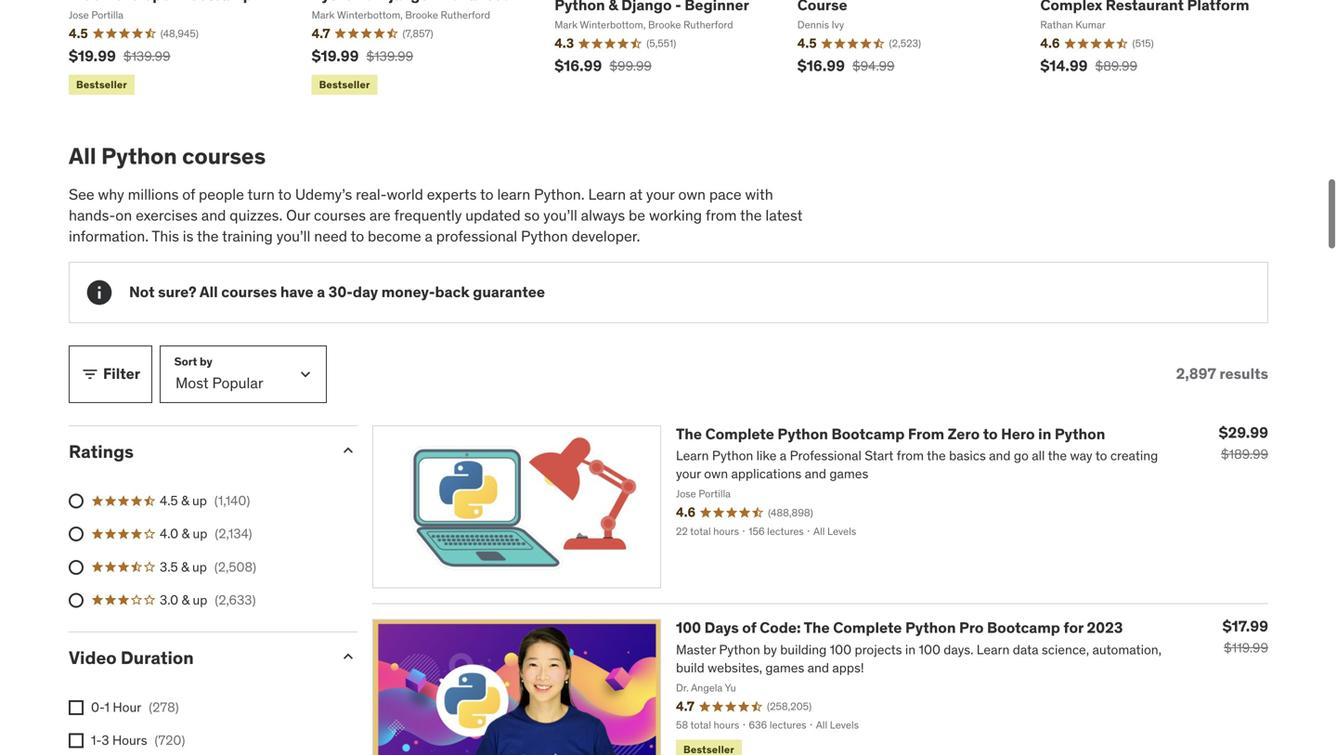 Task type: locate. For each thing, give the bounding box(es) containing it.
0 vertical spatial of
[[182, 185, 195, 204]]

training
[[222, 227, 273, 246]]

small image
[[339, 441, 358, 460], [339, 648, 358, 666]]

you'll down our
[[277, 227, 311, 246]]

1
[[105, 699, 110, 716]]

100 days of code: the complete python pro bootcamp for 2023
[[676, 618, 1124, 637]]

money-
[[382, 283, 435, 302]]

python.
[[534, 185, 585, 204]]

4 up from the top
[[193, 592, 208, 608]]

0 vertical spatial bootcamp
[[832, 424, 905, 443]]

1-
[[91, 732, 102, 749]]

the complete python bootcamp from zero to hero in python link
[[676, 424, 1106, 443]]

1 vertical spatial a
[[317, 283, 325, 302]]

from
[[706, 206, 737, 225]]

1 vertical spatial you'll
[[277, 227, 311, 246]]

2,897 results
[[1177, 364, 1269, 383]]

1 vertical spatial bootcamp
[[988, 618, 1061, 637]]

0 horizontal spatial you'll
[[277, 227, 311, 246]]

from
[[909, 424, 945, 443]]

to
[[278, 185, 292, 204], [480, 185, 494, 204], [351, 227, 364, 246], [984, 424, 998, 443]]

courses up people
[[182, 142, 266, 170]]

0 vertical spatial complete
[[706, 424, 775, 443]]

0 horizontal spatial all
[[69, 142, 96, 170]]

(720)
[[155, 732, 185, 749]]

& for 3.0
[[182, 592, 190, 608]]

exercises
[[136, 206, 198, 225]]

4.5
[[160, 493, 178, 509]]

video duration button
[[69, 647, 324, 669]]

you'll
[[544, 206, 578, 225], [277, 227, 311, 246]]

(278)
[[149, 699, 179, 716]]

of up exercises at top left
[[182, 185, 195, 204]]

&
[[181, 493, 189, 509], [182, 526, 190, 542], [181, 559, 189, 575], [182, 592, 190, 608]]

0 vertical spatial xsmall image
[[69, 700, 84, 715]]

2 xsmall image from the top
[[69, 733, 84, 748]]

have
[[280, 283, 314, 302]]

(1,140)
[[215, 493, 250, 509]]

duration
[[121, 647, 194, 669]]

developer.
[[572, 227, 641, 246]]

$119.99
[[1225, 640, 1269, 657]]

1 vertical spatial complete
[[834, 618, 903, 637]]

the
[[676, 424, 702, 443], [804, 618, 830, 637]]

a left 30-
[[317, 283, 325, 302]]

a down frequently
[[425, 227, 433, 246]]

frequently
[[394, 206, 462, 225]]

xsmall image left '0-'
[[69, 700, 84, 715]]

a
[[425, 227, 433, 246], [317, 283, 325, 302]]

all up the see
[[69, 142, 96, 170]]

bootcamp left for
[[988, 618, 1061, 637]]

2 & from the top
[[182, 526, 190, 542]]

learn
[[497, 185, 531, 204]]

1 small image from the top
[[339, 441, 358, 460]]

& right 4.5
[[181, 493, 189, 509]]

100 days of code: the complete python pro bootcamp for 2023 link
[[676, 618, 1124, 637]]

people
[[199, 185, 244, 204]]

zero
[[948, 424, 980, 443]]

world
[[387, 185, 424, 204]]

up for 4.0 & up
[[193, 526, 208, 542]]

0 horizontal spatial bootcamp
[[832, 424, 905, 443]]

hours
[[112, 732, 147, 749]]

courses
[[182, 142, 266, 170], [314, 206, 366, 225], [221, 283, 277, 302]]

up for 4.5 & up
[[192, 493, 207, 509]]

courses inside the see why millions of people turn to udemy's real-world experts to learn python. learn at your own pace with hands-on exercises and quizzes. our courses are frequently updated so you'll always be working from the latest information. this is the training you'll need to become a professional python developer.
[[314, 206, 366, 225]]

100
[[676, 618, 702, 637]]

& right 3.5
[[181, 559, 189, 575]]

up right 4.0
[[193, 526, 208, 542]]

0 vertical spatial you'll
[[544, 206, 578, 225]]

become
[[368, 227, 421, 246]]

is
[[183, 227, 194, 246]]

0 horizontal spatial the
[[676, 424, 702, 443]]

see
[[69, 185, 94, 204]]

0 horizontal spatial complete
[[706, 424, 775, 443]]

to right zero
[[984, 424, 998, 443]]

4 & from the top
[[182, 592, 190, 608]]

not sure? all courses have a 30-day money-back guarantee
[[129, 283, 545, 302]]

0 vertical spatial a
[[425, 227, 433, 246]]

1 vertical spatial courses
[[314, 206, 366, 225]]

3 up from the top
[[192, 559, 207, 575]]

professional
[[436, 227, 518, 246]]

0 horizontal spatial a
[[317, 283, 325, 302]]

up for 3.5 & up
[[192, 559, 207, 575]]

code:
[[760, 618, 801, 637]]

1 xsmall image from the top
[[69, 700, 84, 715]]

up for 3.0 & up
[[193, 592, 208, 608]]

$17.99 $119.99
[[1223, 617, 1269, 657]]

courses left have
[[221, 283, 277, 302]]

xsmall image
[[69, 700, 84, 715], [69, 733, 84, 748]]

your
[[647, 185, 675, 204]]

up
[[192, 493, 207, 509], [193, 526, 208, 542], [192, 559, 207, 575], [193, 592, 208, 608]]

2 vertical spatial courses
[[221, 283, 277, 302]]

millions
[[128, 185, 179, 204]]

1 vertical spatial small image
[[339, 648, 358, 666]]

1 horizontal spatial the
[[740, 206, 762, 225]]

bootcamp left from
[[832, 424, 905, 443]]

& for 3.5
[[181, 559, 189, 575]]

1 vertical spatial of
[[743, 618, 757, 637]]

bootcamp
[[832, 424, 905, 443], [988, 618, 1061, 637]]

3.0 & up (2,633)
[[160, 592, 256, 608]]

filter button
[[69, 345, 152, 403]]

3 & from the top
[[181, 559, 189, 575]]

4.0 & up (2,134)
[[160, 526, 252, 542]]

the right is
[[197, 227, 219, 246]]

python inside the see why millions of people turn to udemy's real-world experts to learn python. learn at your own pace with hands-on exercises and quizzes. our courses are frequently updated so you'll always be working from the latest information. this is the training you'll need to become a professional python developer.
[[521, 227, 568, 246]]

why
[[98, 185, 124, 204]]

1 horizontal spatial all
[[200, 283, 218, 302]]

small image
[[81, 365, 99, 384]]

& right 4.0
[[182, 526, 190, 542]]

1 vertical spatial all
[[200, 283, 218, 302]]

0 vertical spatial small image
[[339, 441, 358, 460]]

working
[[649, 206, 702, 225]]

(2,633)
[[215, 592, 256, 608]]

up right the 3.0
[[193, 592, 208, 608]]

of right days on the bottom of the page
[[743, 618, 757, 637]]

& for 4.5
[[181, 493, 189, 509]]

experts
[[427, 185, 477, 204]]

learn
[[589, 185, 626, 204]]

xsmall image left the 1-
[[69, 733, 84, 748]]

sure?
[[158, 283, 197, 302]]

up right 3.5
[[192, 559, 207, 575]]

for
[[1064, 618, 1084, 637]]

2 small image from the top
[[339, 648, 358, 666]]

1 vertical spatial xsmall image
[[69, 733, 84, 748]]

1 vertical spatial the
[[197, 227, 219, 246]]

1 vertical spatial the
[[804, 618, 830, 637]]

quizzes.
[[230, 206, 283, 225]]

you'll down python.
[[544, 206, 578, 225]]

python
[[101, 142, 177, 170], [521, 227, 568, 246], [778, 424, 829, 443], [1055, 424, 1106, 443], [906, 618, 957, 637]]

2 up from the top
[[193, 526, 208, 542]]

0 horizontal spatial of
[[182, 185, 195, 204]]

filter
[[103, 364, 140, 383]]

all right sure?
[[200, 283, 218, 302]]

back
[[435, 283, 470, 302]]

updated
[[466, 206, 521, 225]]

1 horizontal spatial you'll
[[544, 206, 578, 225]]

complete
[[706, 424, 775, 443], [834, 618, 903, 637]]

see why millions of people turn to udemy's real-world experts to learn python. learn at your own pace with hands-on exercises and quizzes. our courses are frequently updated so you'll always be working from the latest information. this is the training you'll need to become a professional python developer.
[[69, 185, 803, 246]]

& right the 3.0
[[182, 592, 190, 608]]

3.0
[[160, 592, 179, 608]]

up right 4.5
[[192, 493, 207, 509]]

are
[[370, 206, 391, 225]]

1 horizontal spatial of
[[743, 618, 757, 637]]

courses up need
[[314, 206, 366, 225]]

2,897 results status
[[1177, 364, 1269, 383]]

1 up from the top
[[192, 493, 207, 509]]

the down with
[[740, 206, 762, 225]]

1 horizontal spatial a
[[425, 227, 433, 246]]

1 & from the top
[[181, 493, 189, 509]]



Task type: describe. For each thing, give the bounding box(es) containing it.
4.0
[[160, 526, 179, 542]]

our
[[286, 206, 310, 225]]

hands-
[[69, 206, 115, 225]]

$17.99
[[1223, 617, 1269, 636]]

0 vertical spatial the
[[740, 206, 762, 225]]

xsmall image for 1-
[[69, 733, 84, 748]]

results
[[1220, 364, 1269, 383]]

udemy's
[[295, 185, 352, 204]]

information.
[[69, 227, 149, 246]]

3.5 & up (2,508)
[[160, 559, 256, 575]]

0 horizontal spatial the
[[197, 227, 219, 246]]

small image for video duration
[[339, 648, 358, 666]]

pro
[[960, 618, 984, 637]]

to right turn
[[278, 185, 292, 204]]

video duration
[[69, 647, 194, 669]]

to right need
[[351, 227, 364, 246]]

video
[[69, 647, 117, 669]]

$189.99
[[1222, 446, 1269, 463]]

own
[[679, 185, 706, 204]]

be
[[629, 206, 646, 225]]

small image for ratings
[[339, 441, 358, 460]]

0 vertical spatial all
[[69, 142, 96, 170]]

always
[[581, 206, 625, 225]]

ratings
[[69, 440, 134, 463]]

to up updated
[[480, 185, 494, 204]]

2,897
[[1177, 364, 1217, 383]]

hour
[[113, 699, 141, 716]]

real-
[[356, 185, 387, 204]]

xsmall image for 0-
[[69, 700, 84, 715]]

on
[[115, 206, 132, 225]]

so
[[525, 206, 540, 225]]

all python courses
[[69, 142, 266, 170]]

latest
[[766, 206, 803, 225]]

this
[[152, 227, 179, 246]]

0 vertical spatial courses
[[182, 142, 266, 170]]

of inside the see why millions of people turn to udemy's real-world experts to learn python. learn at your own pace with hands-on exercises and quizzes. our courses are frequently updated so you'll always be working from the latest information. this is the training you'll need to become a professional python developer.
[[182, 185, 195, 204]]

0 vertical spatial the
[[676, 424, 702, 443]]

turn
[[248, 185, 275, 204]]

0-1 hour (278)
[[91, 699, 179, 716]]

$29.99 $189.99
[[1220, 423, 1269, 463]]

not
[[129, 283, 155, 302]]

30-
[[329, 283, 353, 302]]

3.5
[[160, 559, 178, 575]]

the complete python bootcamp from zero to hero in python
[[676, 424, 1106, 443]]

& for 4.0
[[182, 526, 190, 542]]

a inside the see why millions of people turn to udemy's real-world experts to learn python. learn at your own pace with hands-on exercises and quizzes. our courses are frequently updated so you'll always be working from the latest information. this is the training you'll need to become a professional python developer.
[[425, 227, 433, 246]]

days
[[705, 618, 739, 637]]

in
[[1039, 424, 1052, 443]]

need
[[314, 227, 348, 246]]

$29.99
[[1220, 423, 1269, 442]]

(2,134)
[[215, 526, 252, 542]]

ratings button
[[69, 440, 324, 463]]

4.5 & up (1,140)
[[160, 493, 250, 509]]

with
[[746, 185, 774, 204]]

at
[[630, 185, 643, 204]]

2023
[[1088, 618, 1124, 637]]

(2,508)
[[215, 559, 256, 575]]

1-3 hours (720)
[[91, 732, 185, 749]]

3
[[102, 732, 109, 749]]

1 horizontal spatial complete
[[834, 618, 903, 637]]

1 horizontal spatial bootcamp
[[988, 618, 1061, 637]]

pace
[[710, 185, 742, 204]]

1 horizontal spatial the
[[804, 618, 830, 637]]

day
[[353, 283, 378, 302]]

hero
[[1002, 424, 1036, 443]]

0-
[[91, 699, 105, 716]]

guarantee
[[473, 283, 545, 302]]



Task type: vqa. For each thing, say whether or not it's contained in the screenshot.
the Sequence
no



